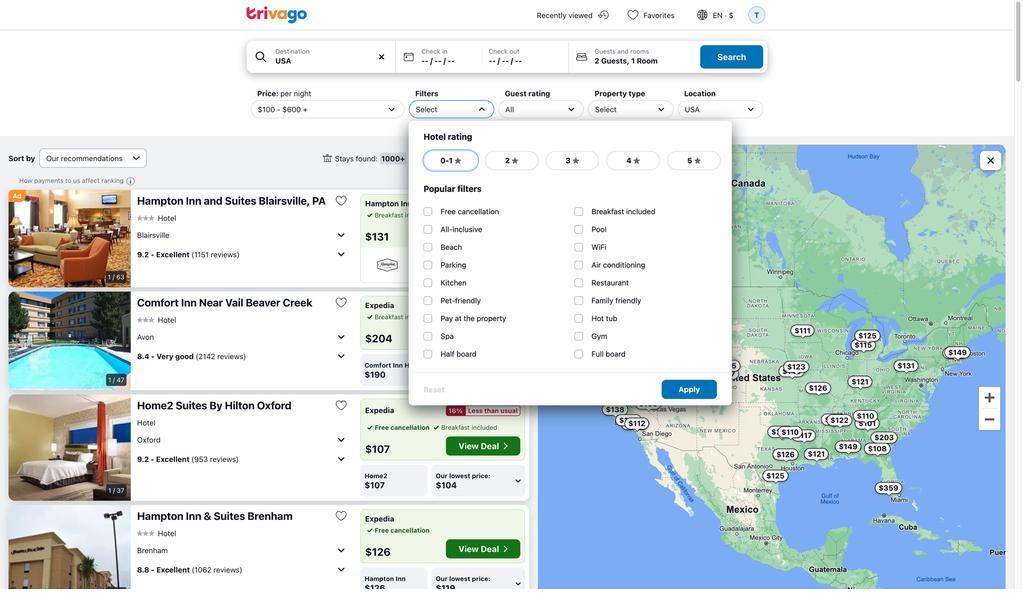 Task type: describe. For each thing, give the bounding box(es) containing it.
select for filters
[[416, 105, 437, 114]]

$215
[[718, 361, 737, 370]]

4 button
[[606, 150, 661, 171]]

wifi
[[592, 243, 607, 251]]

0 horizontal spatial $121
[[808, 450, 825, 458]]

+
[[303, 105, 308, 114]]

$110 for $110 $359
[[857, 411, 874, 420]]

0 vertical spatial $131
[[365, 230, 389, 243]]

property inside pay at the property "button"
[[474, 211, 500, 219]]

included for the middle breakfast included button
[[405, 313, 431, 321]]

$159
[[599, 315, 617, 323]]

$159 button
[[595, 313, 621, 325]]

very
[[157, 352, 173, 361]]

hotel button for hampton
[[137, 529, 176, 538]]

1 vertical spatial pay
[[441, 314, 453, 323]]

night
[[294, 89, 311, 98]]

$104 inside 'our lowest price: $104'
[[436, 480, 457, 490]]

$190 for comfort inn hotels $190
[[365, 369, 386, 380]]

brenham inside hampton inn & suites brenham button
[[248, 510, 293, 522]]

pet-
[[441, 296, 455, 305]]

pool
[[592, 225, 607, 234]]

home2 suites by hilton oxford button
[[137, 399, 326, 412]]

hotel for hotel button related to comfort
[[158, 315, 176, 324]]

air conditioning
[[592, 260, 645, 269]]

hampton inn & suites brenham button
[[137, 509, 326, 523]]

$146
[[783, 367, 801, 375]]

(2142
[[196, 352, 215, 361]]

1 inside button
[[449, 156, 453, 165]]

1 vertical spatial $125
[[767, 471, 785, 480]]

0 horizontal spatial $121 button
[[804, 448, 829, 460]]

view deal button for $126
[[446, 539, 520, 558]]

our inside our lowest price: button
[[436, 575, 448, 582]]

0 horizontal spatial oxford
[[137, 435, 161, 444]]

$359 button
[[875, 482, 902, 494]]

1 vertical spatial property
[[477, 314, 506, 323]]

1 for hampton inn and suites blairsville, pa
[[108, 273, 111, 281]]

0 horizontal spatial $110 button
[[778, 426, 803, 438]]

all-
[[441, 225, 453, 234]]

$107 inside home2 $107
[[365, 480, 385, 490]]

reviews) for &
[[214, 565, 242, 574]]

$122
[[831, 416, 849, 424]]

0 horizontal spatial $126
[[365, 545, 391, 558]]

payments
[[34, 177, 64, 184]]

affect
[[82, 177, 100, 184]]

our lowest price:
[[436, 575, 491, 582]]

9.2 - excellent (953 reviews)
[[137, 455, 239, 463]]

$101
[[859, 419, 876, 428]]

less
[[468, 407, 483, 414]]

t
[[755, 10, 759, 19]]

1 view deal from the top
[[459, 229, 499, 239]]

1 free cancellation button from the top
[[365, 423, 430, 432]]

0-
[[441, 156, 449, 165]]

$115 button
[[851, 339, 876, 351]]

Destination field
[[247, 41, 395, 73]]

1 vertical spatial $111 button
[[589, 343, 613, 355]]

0 vertical spatial $204
[[365, 332, 392, 344]]

Air conditioning checkbox
[[575, 261, 583, 269]]

home2 $107
[[365, 472, 388, 490]]

hotel for hampton hotel button
[[158, 529, 176, 538]]

breakfast left free cancellation checkbox
[[375, 211, 403, 219]]

blairsville
[[137, 231, 169, 239]]

1 horizontal spatial oxford
[[257, 399, 292, 411]]

excellent for by
[[156, 455, 190, 463]]

1 vertical spatial pay at the property
[[441, 314, 506, 323]]

$110 for $110
[[782, 428, 799, 436]]

friendly for pet-friendly
[[455, 296, 481, 305]]

price: for $204
[[472, 361, 491, 369]]

0 vertical spatial cancellation
[[458, 207, 499, 216]]

usa
[[685, 105, 700, 114]]

0 vertical spatial $110 button
[[853, 410, 878, 422]]

Beach checkbox
[[424, 243, 432, 251]]

$239 button
[[621, 418, 648, 430]]

price: inside button
[[472, 575, 491, 582]]

Breakfast included checkbox
[[575, 207, 583, 216]]

0 vertical spatial $125 button
[[855, 330, 880, 342]]

1 horizontal spatial $149 button
[[945, 347, 971, 358]]

16%
[[449, 407, 463, 414]]

$187
[[717, 369, 735, 378]]

viewed
[[569, 11, 593, 20]]

guests,
[[601, 56, 630, 65]]

hotel button for home2
[[137, 418, 155, 427]]

1 deal from the top
[[481, 229, 499, 239]]

$119
[[592, 286, 609, 295]]

rating for hotel rating
[[448, 132, 472, 142]]

1 horizontal spatial $111 button
[[791, 325, 814, 336]]

47
[[117, 376, 124, 384]]

Half board checkbox
[[424, 350, 432, 358]]

pay inside "button"
[[442, 211, 453, 219]]

$190 for our lowest price: $190
[[436, 369, 457, 380]]

our lowest price: $104
[[436, 472, 491, 490]]

board for half board
[[457, 350, 477, 358]]

Spa checkbox
[[424, 332, 432, 340]]

apply
[[679, 385, 700, 394]]

location
[[684, 89, 716, 98]]

en · $
[[713, 11, 734, 20]]

hampton inn and suites blairsville, pa
[[137, 194, 326, 207]]

reset button
[[424, 385, 445, 394]]

free for 1st free cancellation button from the bottom
[[375, 527, 389, 534]]

rating for guest rating
[[529, 89, 550, 98]]

price: for $107
[[472, 472, 491, 480]]

at inside "button"
[[455, 211, 461, 219]]

spa
[[441, 332, 454, 340]]

family friendly
[[592, 296, 641, 305]]

en
[[713, 11, 723, 20]]

beach
[[441, 243, 462, 251]]

pay at the property inside "button"
[[442, 211, 500, 219]]

0 vertical spatial $121 button
[[848, 376, 873, 388]]

$110 $359
[[857, 411, 899, 492]]

sites
[[458, 154, 474, 163]]

pa
[[312, 194, 326, 207]]

us
[[73, 177, 80, 184]]

2 vertical spatial breakfast included button
[[432, 423, 497, 432]]

hot
[[592, 314, 604, 323]]

$104 inside button
[[619, 416, 638, 424]]

how payments to us affect ranking button
[[19, 176, 138, 188]]

hampton inn and suites blairsville, pa button
[[137, 194, 326, 207]]

room
[[637, 56, 658, 65]]

check out -- / -- / --
[[489, 48, 522, 65]]

home2 for home2 suites by hilton oxford
[[137, 399, 173, 411]]

0 vertical spatial $111
[[795, 326, 811, 335]]

check in -- / -- / --
[[421, 48, 455, 65]]

avon button
[[137, 328, 348, 345]]

$151
[[947, 349, 964, 357]]

1 vertical spatial breakfast included button
[[365, 312, 431, 322]]

0 horizontal spatial $126 button
[[773, 449, 799, 460]]

full
[[592, 350, 604, 358]]

9.2 for home2 suites by hilton oxford
[[137, 455, 149, 463]]

1 vertical spatial hampton inn
[[416, 254, 455, 262]]

recently viewed button
[[524, 0, 618, 30]]

expect better. expect hilton.
[[416, 268, 502, 276]]

1 hotel button from the top
[[137, 213, 176, 223]]

found:
[[356, 154, 378, 163]]

$107 inside button
[[825, 415, 843, 424]]

ad
[[13, 192, 21, 200]]

$239
[[625, 420, 645, 428]]

our for $204
[[436, 361, 448, 369]]

1000+
[[381, 154, 405, 163]]

$112 button
[[625, 418, 649, 429]]

1 horizontal spatial $126
[[777, 450, 795, 459]]

view deal for $107
[[459, 441, 499, 451]]

breakfast included for bottom breakfast included button
[[441, 424, 497, 431]]

1 vertical spatial cancellation
[[391, 424, 430, 431]]

check for check out -- / -- / --
[[489, 48, 508, 55]]

map region
[[538, 145, 1006, 589]]

view deal button for $107
[[446, 436, 520, 456]]

and inside guests and rooms 2 guests, 1 room
[[618, 48, 629, 55]]

0 vertical spatial $125
[[859, 331, 877, 340]]

excellent for &
[[156, 565, 190, 574]]

2 horizontal spatial $126
[[809, 384, 827, 392]]

0 vertical spatial free
[[441, 207, 456, 216]]

$131 button
[[894, 360, 919, 372]]

beaver
[[246, 296, 280, 309]]

0 vertical spatial $126 button
[[805, 382, 831, 394]]

home2 suites by hilton oxford
[[137, 399, 292, 411]]

apply button
[[662, 380, 717, 399]]

Pet-friendly checkbox
[[424, 296, 432, 305]]

reviews) for by
[[210, 455, 239, 463]]

by
[[210, 399, 223, 411]]

Parking checkbox
[[424, 261, 432, 269]]

comfort inn hotels $190
[[365, 361, 425, 380]]

1 vertical spatial free cancellation
[[375, 424, 430, 431]]

0 vertical spatial hampton inn
[[365, 199, 412, 208]]

1 view from the top
[[459, 229, 479, 239]]

0 vertical spatial $121
[[852, 377, 869, 386]]

destination
[[275, 48, 310, 55]]

2 vertical spatial cancellation
[[391, 527, 430, 534]]

pet-friendly
[[441, 296, 481, 305]]

trivago logo image
[[247, 6, 307, 23]]

per
[[280, 89, 292, 98]]

near
[[199, 296, 223, 309]]

$123 button
[[784, 361, 809, 373]]

vail
[[225, 296, 243, 309]]

$359
[[879, 484, 899, 492]]



Task type: locate. For each thing, give the bounding box(es) containing it.
cancellation
[[458, 207, 499, 216], [391, 424, 430, 431], [391, 527, 430, 534]]

filters
[[415, 89, 438, 98]]

0 vertical spatial property
[[474, 211, 500, 219]]

$149 for the right the $149 button
[[948, 348, 967, 357]]

Gym checkbox
[[575, 332, 583, 340]]

breakfast included for the middle breakfast included button
[[375, 313, 431, 321]]

2 vertical spatial deal
[[481, 544, 499, 554]]

select
[[416, 105, 437, 114], [595, 105, 617, 114]]

included down 16% less than usual
[[472, 424, 497, 431]]

property type
[[595, 89, 645, 98]]

hampton inn and suites blairsville, pa, (blairsville, usa) image
[[9, 190, 131, 287]]

reviews) for and
[[211, 250, 240, 259]]

how payments to us affect ranking
[[19, 177, 124, 184]]

ranking
[[101, 177, 124, 184]]

0 vertical spatial pay
[[442, 211, 453, 219]]

1 vertical spatial brenham
[[137, 546, 168, 555]]

included down pet-friendly option
[[405, 313, 431, 321]]

2 vertical spatial suites
[[214, 510, 245, 522]]

deal up our lowest price: button
[[481, 544, 499, 554]]

0 vertical spatial deal
[[481, 229, 499, 239]]

1 vertical spatial $107
[[365, 443, 390, 455]]

board up our lowest price: $190
[[457, 350, 477, 358]]

the down pet-friendly
[[464, 314, 475, 323]]

8.4
[[137, 352, 149, 361]]

breakfast down 16%
[[441, 424, 470, 431]]

cancellation up hampton inn button in the bottom left of the page
[[391, 527, 430, 534]]

16% less than usual
[[449, 407, 518, 414]]

oxford up 9.2 - excellent (953 reviews)
[[137, 435, 161, 444]]

-
[[421, 56, 425, 65], [425, 56, 429, 65], [435, 56, 438, 65], [438, 56, 442, 65], [448, 56, 451, 65], [451, 56, 455, 65], [489, 56, 492, 65], [492, 56, 496, 65], [502, 56, 505, 65], [505, 56, 509, 65], [515, 56, 519, 65], [519, 56, 522, 65], [277, 105, 280, 114], [151, 250, 154, 259], [151, 352, 155, 361], [151, 455, 154, 463], [151, 565, 155, 574]]

1 horizontal spatial select
[[595, 105, 617, 114]]

0 horizontal spatial brenham
[[137, 546, 168, 555]]

1 vertical spatial $126 button
[[773, 449, 799, 460]]

0 vertical spatial 9.2
[[137, 250, 149, 259]]

0 vertical spatial brenham
[[248, 510, 293, 522]]

hilton
[[225, 399, 255, 411]]

1 our from the top
[[436, 361, 448, 369]]

hotel button
[[137, 213, 176, 223], [137, 315, 176, 324], [137, 418, 155, 427], [137, 529, 176, 538]]

free cancellation down the reset on the bottom left
[[375, 424, 430, 431]]

1 vertical spatial expedia
[[365, 406, 394, 415]]

hampton inn image
[[365, 258, 410, 272]]

comfort for comfort inn near vail beaver creek
[[137, 296, 179, 309]]

expedia for $126
[[365, 514, 394, 523]]

excellent left (1062
[[156, 565, 190, 574]]

0 vertical spatial view deal
[[459, 229, 499, 239]]

0 horizontal spatial $190
[[365, 369, 386, 380]]

1 vertical spatial and
[[204, 194, 223, 207]]

9.2
[[137, 250, 149, 259], [137, 455, 149, 463]]

$187 button
[[714, 368, 739, 380]]

home2 inside button
[[137, 399, 173, 411]]

0 vertical spatial $107
[[825, 415, 843, 424]]

expect up kitchen
[[460, 268, 481, 276]]

free cancellation button up hampton inn button in the bottom left of the page
[[365, 525, 430, 535]]

1 horizontal spatial $125
[[859, 331, 877, 340]]

3 hotel button from the top
[[137, 418, 155, 427]]

$149 button
[[945, 347, 971, 358], [835, 441, 861, 453]]

view up our lowest price:
[[459, 544, 479, 554]]

0 horizontal spatial expect
[[416, 268, 437, 276]]

1 horizontal spatial $204
[[705, 369, 725, 377]]

excellent left (1151
[[156, 250, 190, 259]]

booking
[[428, 154, 456, 163]]

$126 button down $268 button
[[773, 449, 799, 460]]

$121 button down $117 button on the bottom right of the page
[[804, 448, 829, 460]]

1 horizontal spatial expect
[[460, 268, 481, 276]]

hampton inn inside button
[[365, 575, 406, 582]]

suites inside hampton inn & suites brenham button
[[214, 510, 245, 522]]

$125 down $268 button
[[767, 471, 785, 480]]

Hot tub checkbox
[[575, 314, 583, 323]]

0 horizontal spatial $131
[[365, 230, 389, 243]]

0 vertical spatial excellent
[[156, 250, 190, 259]]

check inside check in -- / -- / --
[[421, 48, 440, 55]]

comfort up 'avon'
[[137, 296, 179, 309]]

breakfast included button down pet-friendly option
[[365, 312, 431, 322]]

included up all-inclusive checkbox
[[405, 211, 431, 219]]

rating right guest on the top of the page
[[529, 89, 550, 98]]

select down filters on the left top
[[416, 105, 437, 114]]

3 view deal button from the top
[[446, 539, 520, 558]]

1 vertical spatial $121 button
[[804, 448, 829, 460]]

free cancellation up inclusive
[[441, 207, 499, 216]]

view for $126
[[459, 544, 479, 554]]

2 lowest from the top
[[449, 472, 470, 480]]

0 horizontal spatial $149
[[839, 442, 858, 451]]

1 inside guests and rooms 2 guests, 1 room
[[631, 56, 635, 65]]

board for full board
[[606, 350, 626, 358]]

excellent left (953
[[156, 455, 190, 463]]

2 view from the top
[[459, 441, 479, 451]]

0 vertical spatial free cancellation button
[[365, 423, 430, 432]]

tub
[[606, 314, 617, 323]]

deal for $107
[[481, 441, 499, 451]]

5 button
[[667, 150, 721, 171]]

3 expedia from the top
[[365, 514, 394, 523]]

comfort inn near vail beaver creek, (avon, usa) image
[[9, 292, 131, 390]]

$110 inside button
[[782, 428, 799, 436]]

property
[[595, 89, 627, 98]]

0 vertical spatial $104
[[619, 416, 638, 424]]

suites left by
[[176, 399, 207, 411]]

cancellation up inclusive
[[458, 207, 499, 216]]

view deal button for $131
[[446, 224, 520, 243]]

Restaurant checkbox
[[575, 278, 583, 287]]

lowest inside button
[[449, 575, 470, 582]]

0 horizontal spatial $111 button
[[589, 343, 613, 355]]

2 9.2 from the top
[[137, 455, 149, 463]]

1 horizontal spatial $110 button
[[853, 410, 878, 422]]

pay at the property down pet-friendly
[[441, 314, 506, 323]]

325
[[513, 154, 528, 163]]

3 view from the top
[[459, 544, 479, 554]]

2 friendly from the left
[[616, 296, 641, 305]]

$108
[[868, 444, 887, 453]]

view deal for $126
[[459, 544, 499, 554]]

1 vertical spatial $111
[[593, 345, 609, 354]]

$203 button
[[871, 432, 898, 443]]

hampton
[[137, 194, 184, 207], [365, 199, 399, 208], [416, 254, 444, 262], [137, 510, 184, 522], [365, 575, 394, 582]]

$111 up $123
[[795, 326, 811, 335]]

comfort inside comfort inn hotels $190
[[365, 361, 391, 369]]

$104
[[619, 416, 638, 424], [436, 480, 457, 490]]

our inside 'our lowest price: $104'
[[436, 472, 448, 480]]

1 vertical spatial $121
[[808, 450, 825, 458]]

3 price: from the top
[[472, 575, 491, 582]]

$110 inside '$110 $359'
[[857, 411, 874, 420]]

WiFi checkbox
[[575, 243, 583, 251]]

1 at from the top
[[455, 211, 461, 219]]

$138
[[606, 405, 625, 414]]

lowest inside 'our lowest price: $104'
[[449, 472, 470, 480]]

1 horizontal spatial $121 button
[[848, 376, 873, 388]]

$190 inside comfort inn hotels $190
[[365, 369, 386, 380]]

$117
[[795, 431, 812, 440]]

lowest for $107
[[449, 472, 470, 480]]

the inside "button"
[[463, 211, 472, 219]]

comfort left hotels
[[365, 361, 391, 369]]

Pay at the property checkbox
[[424, 314, 432, 323]]

at up all-inclusive
[[455, 211, 461, 219]]

4 hotel button from the top
[[137, 529, 176, 538]]

0 vertical spatial and
[[618, 48, 629, 55]]

2 at from the top
[[455, 314, 462, 323]]

property up inclusive
[[474, 211, 500, 219]]

brenham inside brenham button
[[137, 546, 168, 555]]

1 expect from the left
[[416, 268, 437, 276]]

check inside check out -- / -- / --
[[489, 48, 508, 55]]

breakfast included up pool
[[592, 207, 656, 216]]

Full board checkbox
[[575, 350, 583, 358]]

$126 down $268 button
[[777, 450, 795, 459]]

1 horizontal spatial $149
[[948, 348, 967, 357]]

1
[[631, 56, 635, 65], [449, 156, 453, 165], [108, 273, 111, 281], [108, 376, 111, 384], [108, 487, 111, 494]]

2 left the 325
[[505, 156, 510, 165]]

1 / 47
[[108, 376, 124, 384]]

1 vertical spatial $125 button
[[763, 470, 788, 482]]

0 vertical spatial breakfast included button
[[365, 210, 431, 220]]

Destination search field
[[275, 55, 389, 66]]

1 vertical spatial rating
[[448, 132, 472, 142]]

1 check from the left
[[421, 48, 440, 55]]

hotel button for comfort
[[137, 315, 176, 324]]

2 $190 from the left
[[436, 369, 457, 380]]

friendly down kitchen
[[455, 296, 481, 305]]

1 horizontal spatial home2
[[365, 472, 388, 480]]

breakfast included for topmost breakfast included button
[[375, 211, 431, 219]]

2 board from the left
[[606, 350, 626, 358]]

check left out
[[489, 48, 508, 55]]

and up blairsville button
[[204, 194, 223, 207]]

suites up blairsville button
[[225, 194, 256, 207]]

$123
[[787, 362, 806, 371]]

brenham up brenham button
[[248, 510, 293, 522]]

Free cancellation checkbox
[[424, 207, 432, 216]]

expedia
[[365, 301, 394, 310], [365, 406, 394, 415], [365, 514, 394, 523]]

included for bottom breakfast included button
[[472, 424, 497, 431]]

deal down pay at the property "button"
[[481, 229, 499, 239]]

2 vertical spatial price:
[[472, 575, 491, 582]]

Family friendly checkbox
[[575, 296, 583, 305]]

property down pet-friendly
[[477, 314, 506, 323]]

recently viewed
[[537, 11, 593, 20]]

2 vertical spatial $107
[[365, 480, 385, 490]]

view deal button down pay at the property "button"
[[446, 224, 520, 243]]

breakfast included button up all-inclusive checkbox
[[365, 210, 431, 220]]

$268 button
[[768, 426, 795, 438]]

1 vertical spatial view deal button
[[446, 436, 520, 456]]

2 inside button
[[505, 156, 510, 165]]

guest
[[505, 89, 527, 98]]

popular filters
[[424, 184, 482, 194]]

0 horizontal spatial $111
[[593, 345, 609, 354]]

1 down 'rooms'
[[631, 56, 635, 65]]

hampton inn & suites brenham, (brenham, usa) image
[[9, 505, 131, 589]]

0 horizontal spatial $110
[[782, 428, 799, 436]]

blairsville,
[[259, 194, 310, 207]]

view for $107
[[459, 441, 479, 451]]

3 deal from the top
[[481, 544, 499, 554]]

1 vertical spatial price:
[[472, 472, 491, 480]]

0 horizontal spatial and
[[204, 194, 223, 207]]

our inside our lowest price: $190
[[436, 361, 448, 369]]

board right 'full'
[[606, 350, 626, 358]]

out
[[510, 48, 519, 55]]

comfort for comfort inn hotels $190
[[365, 361, 391, 369]]

check for check in -- / -- / --
[[421, 48, 440, 55]]

and up guests, on the right top
[[618, 48, 629, 55]]

breakfast included down less
[[441, 424, 497, 431]]

1 vertical spatial 9.2
[[137, 455, 149, 463]]

$204
[[365, 332, 392, 344], [705, 369, 725, 377]]

1 horizontal spatial comfort
[[365, 361, 391, 369]]

1 horizontal spatial $190
[[436, 369, 457, 380]]

1 horizontal spatial board
[[606, 350, 626, 358]]

price: inside 'our lowest price: $104'
[[472, 472, 491, 480]]

creek
[[283, 296, 312, 309]]

select down property
[[595, 105, 617, 114]]

0 horizontal spatial select
[[416, 105, 437, 114]]

t button
[[746, 0, 768, 30]]

reviews) down brenham button
[[214, 565, 242, 574]]

our for $107
[[436, 472, 448, 480]]

price: inside our lowest price: $190
[[472, 361, 491, 369]]

1 for comfort inn near vail beaver creek
[[108, 376, 111, 384]]

expedia down home2 $107
[[365, 514, 394, 523]]

$119 button
[[588, 285, 613, 296]]

3 view deal from the top
[[459, 544, 499, 554]]

breakfast up pool
[[592, 207, 624, 216]]

price:
[[257, 89, 279, 98]]

expedia for $204
[[365, 301, 394, 310]]

$126 button down $123 button
[[805, 382, 831, 394]]

2 vertical spatial hampton inn
[[365, 575, 406, 582]]

suites for and
[[225, 194, 256, 207]]

brenham
[[248, 510, 293, 522], [137, 546, 168, 555]]

inn inside comfort inn hotels $190
[[393, 361, 403, 369]]

view deal button up our lowest price: button
[[446, 539, 520, 558]]

$126 down $123 button
[[809, 384, 827, 392]]

1 $190 from the left
[[365, 369, 386, 380]]

$111 button up $123
[[791, 325, 814, 336]]

1 vertical spatial 2
[[505, 156, 510, 165]]

check left in
[[421, 48, 440, 55]]

board
[[457, 350, 477, 358], [606, 350, 626, 358]]

type
[[629, 89, 645, 98]]

better.
[[439, 268, 458, 276]]

hotel for 1st hotel button
[[158, 214, 176, 222]]

1 vertical spatial $149
[[839, 442, 858, 451]]

reviews) right (953
[[210, 455, 239, 463]]

price: per night
[[257, 89, 311, 98]]

9.2 for hampton inn and suites blairsville, pa
[[137, 250, 149, 259]]

view deal down pay at the property "button"
[[459, 229, 499, 239]]

parking
[[441, 260, 466, 269]]

2 expedia from the top
[[365, 406, 394, 415]]

2 hotel button from the top
[[137, 315, 176, 324]]

lowest for $204
[[449, 361, 470, 369]]

$109
[[639, 399, 658, 408]]

suites inside home2 suites by hilton oxford button
[[176, 399, 207, 411]]

reviews) right (1151
[[211, 250, 240, 259]]

0 vertical spatial view deal button
[[446, 224, 520, 243]]

1 left 37
[[108, 487, 111, 494]]

2 expect from the left
[[460, 268, 481, 276]]

the up inclusive
[[463, 211, 472, 219]]

comfort inside comfort inn near vail beaver creek button
[[137, 296, 179, 309]]

2 check from the left
[[489, 48, 508, 55]]

restaurant
[[592, 278, 629, 287]]

home2
[[137, 399, 173, 411], [365, 472, 388, 480]]

1 expedia from the top
[[365, 301, 394, 310]]

view deal down less
[[459, 441, 499, 451]]

2 down guests
[[595, 56, 599, 65]]

included for topmost breakfast included button
[[405, 211, 431, 219]]

$190 inside our lowest price: $190
[[436, 369, 457, 380]]

0 vertical spatial free cancellation
[[441, 207, 499, 216]]

2 free cancellation button from the top
[[365, 525, 430, 535]]

at down pet-friendly
[[455, 314, 462, 323]]

2 view deal button from the top
[[446, 436, 520, 456]]

1 vertical spatial free cancellation button
[[365, 525, 430, 535]]

$126 button
[[805, 382, 831, 394], [773, 449, 799, 460]]

$111 button down the gym
[[589, 343, 613, 355]]

free
[[441, 207, 456, 216], [375, 424, 389, 431], [375, 527, 389, 534]]

2 view deal from the top
[[459, 441, 499, 451]]

1 friendly from the left
[[455, 296, 481, 305]]

$101 button
[[855, 418, 880, 429]]

breakfast left pay at the property option on the bottom left of the page
[[375, 313, 403, 321]]

good
[[175, 352, 194, 361]]

1 view deal button from the top
[[446, 224, 520, 243]]

excellent for and
[[156, 250, 190, 259]]

sort
[[9, 154, 24, 163]]

2 deal from the top
[[481, 441, 499, 451]]

1 vertical spatial $126
[[777, 450, 795, 459]]

expect up kitchen checkbox
[[416, 268, 437, 276]]

2 vertical spatial lowest
[[449, 575, 470, 582]]

$125 up $115
[[859, 331, 877, 340]]

$121 button down $115 "button"
[[848, 376, 873, 388]]

suites for &
[[214, 510, 245, 522]]

4
[[627, 156, 632, 165]]

2 vertical spatial free
[[375, 527, 389, 534]]

1 left sites
[[449, 156, 453, 165]]

0 horizontal spatial board
[[457, 350, 477, 358]]

1 vertical spatial suites
[[176, 399, 207, 411]]

$122 button
[[827, 414, 852, 426]]

$115
[[855, 341, 872, 349]]

view deal up our lowest price: button
[[459, 544, 499, 554]]

brenham up 8.8 in the bottom of the page
[[137, 546, 168, 555]]

free cancellation button down the reset on the bottom left
[[365, 423, 430, 432]]

1 price: from the top
[[472, 361, 491, 369]]

1 vertical spatial the
[[464, 314, 475, 323]]

2 our from the top
[[436, 472, 448, 480]]

0 vertical spatial home2
[[137, 399, 173, 411]]

1 horizontal spatial friendly
[[616, 296, 641, 305]]

excellent
[[156, 250, 190, 259], [156, 455, 190, 463], [156, 565, 190, 574]]

1 9.2 from the top
[[137, 250, 149, 259]]

Pool checkbox
[[575, 225, 583, 234]]

blairsville button
[[137, 226, 348, 243]]

$110 button
[[853, 410, 878, 422], [778, 426, 803, 438]]

1 vertical spatial oxford
[[137, 435, 161, 444]]

view deal
[[459, 229, 499, 239], [459, 441, 499, 451], [459, 544, 499, 554]]

friendly for family friendly
[[616, 296, 641, 305]]

favorites
[[644, 11, 675, 20]]

$126 up hampton inn button in the bottom left of the page
[[365, 545, 391, 558]]

lowest inside our lowest price: $190
[[449, 361, 470, 369]]

view down pay at the property "button"
[[459, 229, 479, 239]]

1 lowest from the top
[[449, 361, 470, 369]]

friendly up tub on the bottom
[[616, 296, 641, 305]]

8.8
[[137, 565, 149, 574]]

1 left 47
[[108, 376, 111, 384]]

$111 down the gym
[[593, 345, 609, 354]]

free cancellation up hampton inn button in the bottom left of the page
[[375, 527, 430, 534]]

breakfast included button down 16%
[[432, 423, 497, 432]]

3 lowest from the top
[[449, 575, 470, 582]]

2 vertical spatial free cancellation
[[375, 527, 430, 534]]

pay at the property up inclusive
[[442, 211, 500, 219]]

0 vertical spatial $149 button
[[945, 347, 971, 358]]

$146 button
[[779, 365, 805, 377]]

1 board from the left
[[457, 350, 477, 358]]

breakfast included up all-inclusive checkbox
[[375, 211, 431, 219]]

All-inclusive checkbox
[[424, 225, 432, 234]]

avon
[[137, 332, 154, 341]]

cancellation down the reset on the bottom left
[[391, 424, 430, 431]]

2 select from the left
[[595, 105, 617, 114]]

1 for home2 suites by hilton oxford
[[108, 487, 111, 494]]

expedia down hampton inn image
[[365, 301, 394, 310]]

pay up all-
[[442, 211, 453, 219]]

clear image
[[377, 52, 386, 62]]

oxford right hilton
[[257, 399, 292, 411]]

reviews) down avon button on the bottom of page
[[217, 352, 246, 361]]

$131 inside button
[[898, 361, 915, 370]]

1 horizontal spatial $126 button
[[805, 382, 831, 394]]

view up 'our lowest price: $104'
[[459, 441, 479, 451]]

&
[[204, 510, 211, 522]]

breakfast included down pet-friendly option
[[375, 313, 431, 321]]

2 vertical spatial our
[[436, 575, 448, 582]]

$121 down $117 button on the bottom right of the page
[[808, 450, 825, 458]]

free for second free cancellation button from the bottom of the page
[[375, 424, 389, 431]]

pay up spa
[[441, 314, 453, 323]]

gym
[[592, 332, 608, 340]]

1 horizontal spatial $131
[[898, 361, 915, 370]]

1 vertical spatial our
[[436, 472, 448, 480]]

hotels
[[405, 361, 425, 369]]

$204 inside button
[[705, 369, 725, 377]]

2 vertical spatial view
[[459, 544, 479, 554]]

2 inside guests and rooms 2 guests, 1 room
[[595, 56, 599, 65]]

2 price: from the top
[[472, 472, 491, 480]]

1 horizontal spatial $110
[[857, 411, 874, 420]]

1 vertical spatial $204
[[705, 369, 725, 377]]

3 our from the top
[[436, 575, 448, 582]]

$204 button
[[701, 367, 728, 379]]

view deal button down 16% less than usual
[[446, 436, 520, 456]]

0 vertical spatial lowest
[[449, 361, 470, 369]]

1 select from the left
[[416, 105, 437, 114]]

and inside button
[[204, 194, 223, 207]]

reset
[[424, 385, 445, 394]]

$138 button
[[602, 404, 628, 415]]

rating up sites
[[448, 132, 472, 142]]

home2 for home2 $107
[[365, 472, 388, 480]]

Kitchen checkbox
[[424, 278, 432, 287]]

hilton.
[[483, 268, 502, 276]]

deal for $126
[[481, 544, 499, 554]]

expedia down comfort inn hotels $190
[[365, 406, 394, 415]]

deal down than
[[481, 441, 499, 451]]

$121 down $115 "button"
[[852, 377, 869, 386]]

home2 suites by hilton oxford, (oxford, usa) image
[[9, 394, 131, 501]]

1 horizontal spatial $121
[[852, 377, 869, 386]]

$126
[[809, 384, 827, 392], [777, 450, 795, 459], [365, 545, 391, 558]]

1 left '63'
[[108, 273, 111, 281]]

suites right &
[[214, 510, 245, 522]]

0 horizontal spatial $149 button
[[835, 441, 861, 453]]

included down 4 button at the top of page
[[626, 207, 656, 216]]

the
[[463, 211, 472, 219], [464, 314, 475, 323]]

$149 for leftmost the $149 button
[[839, 442, 858, 451]]

full board
[[592, 350, 626, 358]]

our
[[436, 361, 448, 369], [436, 472, 448, 480], [436, 575, 448, 582]]

0 horizontal spatial friendly
[[455, 296, 481, 305]]

$112
[[628, 419, 646, 428]]

3
[[566, 156, 571, 165]]

select for property type
[[595, 105, 617, 114]]

suites inside hampton inn and suites blairsville, pa button
[[225, 194, 256, 207]]



Task type: vqa. For each thing, say whether or not it's contained in the screenshot.
0.1 miles to bellagio fountains
no



